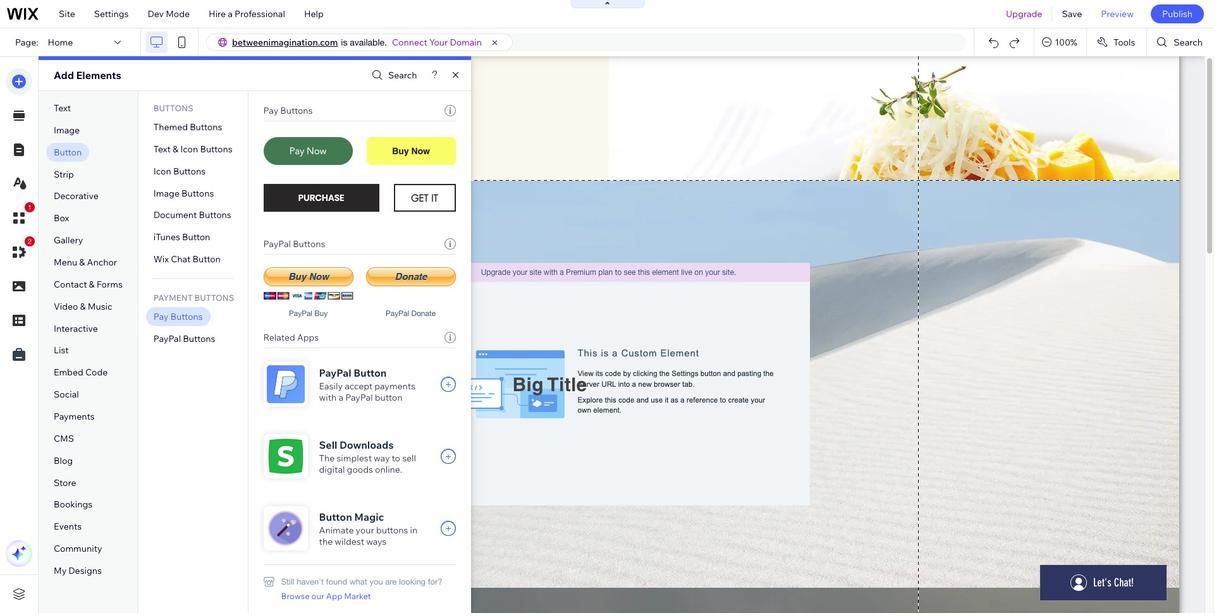 Task type: locate. For each thing, give the bounding box(es) containing it.
menu & anchor
[[54, 257, 117, 268]]

0 horizontal spatial search
[[388, 70, 417, 81]]

button inside paypal button easily accept payments with a paypal button
[[354, 367, 387, 380]]

dev
[[148, 8, 164, 20]]

icon buttons
[[154, 166, 206, 177]]

interactive
[[54, 323, 98, 334]]

a
[[228, 8, 233, 20], [339, 392, 344, 404]]

text for text
[[54, 102, 71, 114]]

button up accept
[[354, 367, 387, 380]]

digital
[[319, 464, 345, 476]]

themed buttons
[[154, 121, 222, 133]]

button
[[54, 147, 82, 158], [182, 232, 210, 243], [193, 254, 221, 265], [354, 367, 387, 380], [319, 511, 352, 524]]

in
[[410, 525, 418, 536]]

0 horizontal spatial image
[[54, 125, 80, 136]]

& for text
[[173, 143, 178, 155]]

themed
[[154, 121, 188, 133]]

&
[[173, 143, 178, 155], [79, 257, 85, 268], [89, 279, 95, 290], [80, 301, 86, 312]]

market
[[344, 591, 371, 602]]

connect
[[392, 37, 427, 48]]

upgrade
[[1006, 8, 1043, 20]]

1 vertical spatial pay
[[154, 311, 169, 323]]

1 vertical spatial a
[[339, 392, 344, 404]]

pay
[[263, 105, 278, 116], [154, 311, 169, 323]]

& right menu
[[79, 257, 85, 268]]

1 vertical spatial text
[[154, 143, 171, 155]]

search down connect
[[388, 70, 417, 81]]

1 horizontal spatial image
[[154, 188, 180, 199]]

magic
[[354, 511, 384, 524]]

1 horizontal spatial pay
[[263, 105, 278, 116]]

1 horizontal spatial icon
[[180, 143, 198, 155]]

icon
[[180, 143, 198, 155], [154, 166, 171, 177]]

is
[[341, 37, 348, 47]]

1 horizontal spatial a
[[339, 392, 344, 404]]

text down themed
[[154, 143, 171, 155]]

0 vertical spatial image
[[54, 125, 80, 136]]

you
[[370, 578, 383, 587]]

0 horizontal spatial icon
[[154, 166, 171, 177]]

search button down connect
[[369, 66, 417, 84]]

designs
[[69, 566, 102, 577]]

store
[[54, 477, 76, 489]]

wildest
[[335, 536, 364, 548]]

0 horizontal spatial text
[[54, 102, 71, 114]]

1 vertical spatial icon
[[154, 166, 171, 177]]

gallery
[[54, 235, 83, 246]]

& up the icon buttons
[[173, 143, 178, 155]]

1 vertical spatial image
[[154, 188, 180, 199]]

animate
[[319, 525, 354, 536]]

search button
[[1148, 28, 1214, 56], [369, 66, 417, 84]]

my designs
[[54, 566, 102, 577]]

image for image
[[54, 125, 80, 136]]

preview button
[[1092, 0, 1144, 28]]

0 vertical spatial search button
[[1148, 28, 1214, 56]]

0 horizontal spatial pay
[[154, 311, 169, 323]]

browse our app market
[[281, 591, 371, 602]]

help
[[304, 8, 324, 20]]

video & music
[[54, 301, 112, 312]]

sell downloads the simplest way to sell digital goods online.
[[319, 439, 416, 476]]

& for menu
[[79, 257, 85, 268]]

easily
[[319, 381, 343, 392]]

text down "add"
[[54, 102, 71, 114]]

contact & forms
[[54, 279, 123, 290]]

bookings
[[54, 499, 93, 511]]

haven't
[[297, 578, 324, 587]]

chat
[[171, 254, 191, 265]]

0 vertical spatial pay buttons
[[263, 105, 313, 116]]

image up document
[[154, 188, 180, 199]]

0 vertical spatial paypal buttons
[[263, 238, 325, 250]]

icon down themed buttons
[[180, 143, 198, 155]]

& for contact
[[89, 279, 95, 290]]

0 horizontal spatial paypal buttons
[[154, 333, 215, 345]]

sell
[[319, 439, 337, 452]]

icon up "image buttons"
[[154, 166, 171, 177]]

1 horizontal spatial text
[[154, 143, 171, 155]]

a right with
[[339, 392, 344, 404]]

1 vertical spatial paypal buttons
[[154, 333, 215, 345]]

pay buttons
[[263, 105, 313, 116], [154, 311, 203, 323]]

is available. connect your domain
[[341, 37, 482, 48]]

& right video
[[80, 301, 86, 312]]

community
[[54, 543, 102, 555]]

strip
[[54, 169, 74, 180]]

what
[[350, 578, 367, 587]]

0 vertical spatial a
[[228, 8, 233, 20]]

button up animate
[[319, 511, 352, 524]]

1 horizontal spatial search
[[1174, 37, 1203, 48]]

preview
[[1101, 8, 1134, 20]]

browse
[[281, 591, 310, 602]]

0 horizontal spatial a
[[228, 8, 233, 20]]

0 vertical spatial pay
[[263, 105, 278, 116]]

home
[[48, 37, 73, 48]]

search down publish button
[[1174, 37, 1203, 48]]

your
[[429, 37, 448, 48]]

0 horizontal spatial pay buttons
[[154, 311, 203, 323]]

paypal donate
[[386, 309, 436, 318]]

payments
[[54, 411, 95, 423]]

image up strip
[[54, 125, 80, 136]]

buttons
[[376, 525, 408, 536]]

& for video
[[80, 301, 86, 312]]

with
[[319, 392, 337, 404]]

1 vertical spatial pay buttons
[[154, 311, 203, 323]]

image
[[54, 125, 80, 136], [154, 188, 180, 199]]

forms
[[97, 279, 123, 290]]

& left forms
[[89, 279, 95, 290]]

a right hire
[[228, 8, 233, 20]]

text
[[54, 102, 71, 114], [154, 143, 171, 155]]

paypal
[[263, 238, 291, 250], [289, 309, 312, 318], [386, 309, 409, 318], [154, 333, 181, 345], [319, 367, 351, 380], [346, 392, 373, 404]]

image buttons
[[154, 188, 214, 199]]

search
[[1174, 37, 1203, 48], [388, 70, 417, 81]]

save button
[[1053, 0, 1092, 28]]

payment
[[154, 293, 193, 303]]

available.
[[350, 37, 387, 47]]

related apps
[[263, 332, 319, 343]]

1 vertical spatial search button
[[369, 66, 417, 84]]

anchor
[[87, 257, 117, 268]]

payments
[[375, 381, 416, 392]]

downloads
[[340, 439, 394, 452]]

search button down publish
[[1148, 28, 1214, 56]]

text & icon buttons
[[154, 143, 233, 155]]

events
[[54, 521, 82, 533]]

music
[[88, 301, 112, 312]]

0 vertical spatial text
[[54, 102, 71, 114]]



Task type: describe. For each thing, give the bounding box(es) containing it.
domain
[[450, 37, 482, 48]]

mode
[[166, 8, 190, 20]]

100% button
[[1035, 28, 1087, 56]]

a inside paypal button easily accept payments with a paypal button
[[339, 392, 344, 404]]

paypal button easily accept payments with a paypal button
[[319, 367, 416, 404]]

button right the "chat"
[[193, 254, 221, 265]]

publish button
[[1151, 4, 1204, 23]]

itunes button
[[154, 232, 210, 243]]

goods
[[347, 464, 373, 476]]

settings
[[94, 8, 129, 20]]

button up strip
[[54, 147, 82, 158]]

still
[[281, 578, 295, 587]]

0 horizontal spatial search button
[[369, 66, 417, 84]]

image for image buttons
[[154, 188, 180, 199]]

online.
[[375, 464, 402, 476]]

decorative
[[54, 191, 99, 202]]

button
[[375, 392, 403, 404]]

cms
[[54, 433, 74, 445]]

the
[[319, 453, 335, 464]]

add elements
[[54, 69, 121, 82]]

your
[[356, 525, 374, 536]]

button down document buttons
[[182, 232, 210, 243]]

box
[[54, 213, 69, 224]]

payment buttons
[[154, 293, 234, 303]]

browse our app market button
[[281, 589, 371, 604]]

elements
[[76, 69, 121, 82]]

tools
[[1114, 37, 1136, 48]]

hire a professional
[[209, 8, 285, 20]]

blog
[[54, 455, 73, 467]]

professional
[[235, 8, 285, 20]]

embed
[[54, 367, 83, 378]]

social
[[54, 389, 79, 401]]

text for text & icon buttons
[[154, 143, 171, 155]]

contact
[[54, 279, 87, 290]]

betweenimagination.com
[[232, 37, 338, 48]]

wix
[[154, 254, 169, 265]]

accept
[[345, 381, 373, 392]]

itunes
[[154, 232, 180, 243]]

1 horizontal spatial pay buttons
[[263, 105, 313, 116]]

1 horizontal spatial paypal buttons
[[263, 238, 325, 250]]

save
[[1062, 8, 1082, 20]]

1 vertical spatial search
[[388, 70, 417, 81]]

video
[[54, 301, 78, 312]]

apps
[[297, 332, 319, 343]]

hire
[[209, 8, 226, 20]]

tools button
[[1087, 28, 1147, 56]]

found
[[326, 578, 347, 587]]

dev mode
[[148, 8, 190, 20]]

are
[[385, 578, 397, 587]]

to
[[392, 453, 400, 464]]

app
[[326, 591, 342, 602]]

2 button
[[6, 237, 35, 266]]

1
[[28, 204, 32, 211]]

document buttons
[[154, 210, 231, 221]]

for?
[[428, 578, 442, 587]]

looking
[[399, 578, 426, 587]]

button inside button magic animate your buttons in the wildest ways
[[319, 511, 352, 524]]

100%
[[1055, 37, 1078, 48]]

wix chat button
[[154, 254, 221, 265]]

publish
[[1163, 8, 1193, 20]]

way
[[374, 453, 390, 464]]

add
[[54, 69, 74, 82]]

0 vertical spatial search
[[1174, 37, 1203, 48]]

ways
[[366, 536, 387, 548]]

simplest
[[337, 453, 372, 464]]

0 vertical spatial icon
[[180, 143, 198, 155]]

document
[[154, 210, 197, 221]]

site
[[59, 8, 75, 20]]

1 horizontal spatial search button
[[1148, 28, 1214, 56]]

menu
[[54, 257, 77, 268]]

1 button
[[6, 202, 35, 232]]

my
[[54, 566, 67, 577]]

our
[[312, 591, 324, 602]]

donate
[[411, 309, 436, 318]]

list
[[54, 345, 69, 356]]

embed code
[[54, 367, 108, 378]]

buy
[[315, 309, 328, 318]]

2
[[28, 238, 32, 245]]



Task type: vqa. For each thing, say whether or not it's contained in the screenshot.
Sell Online link
no



